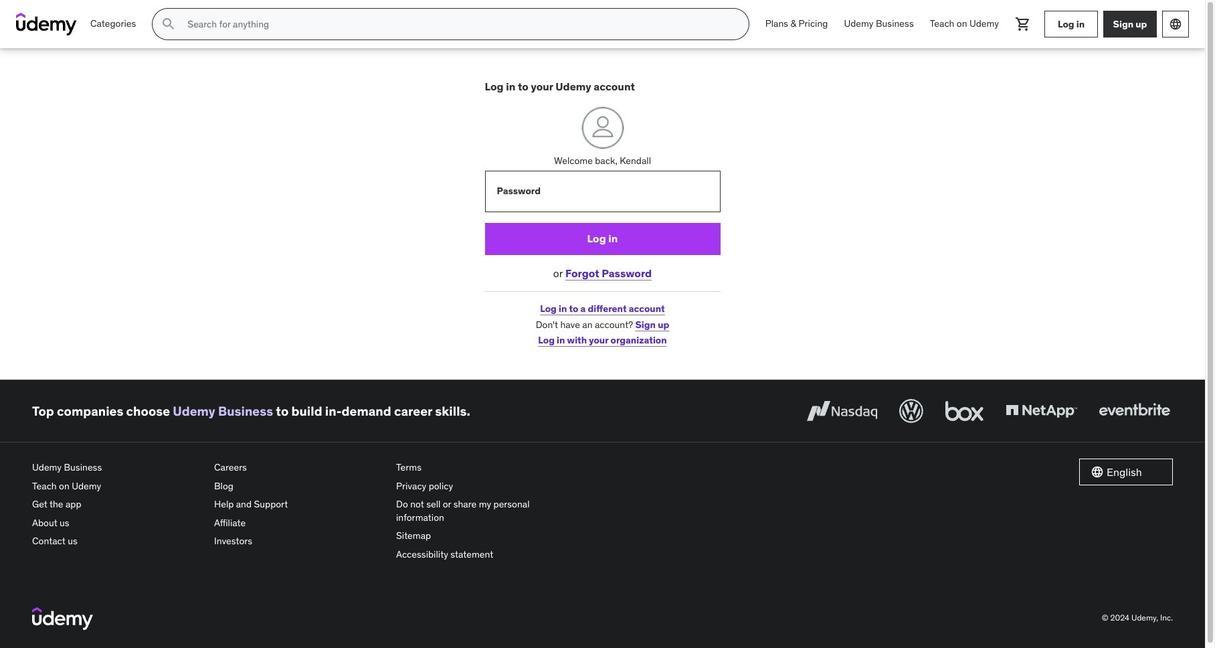 Task type: locate. For each thing, give the bounding box(es) containing it.
udemy image
[[16, 13, 77, 35], [32, 607, 93, 630]]

choose a language image
[[1170, 17, 1183, 31]]

kendall image
[[581, 107, 624, 149]]

submit search image
[[161, 16, 177, 32]]

eventbrite image
[[1097, 396, 1174, 426]]

small image
[[1091, 465, 1105, 479]]

1 vertical spatial udemy image
[[32, 607, 93, 630]]



Task type: vqa. For each thing, say whether or not it's contained in the screenshot.
NetApp image
yes



Task type: describe. For each thing, give the bounding box(es) containing it.
0 vertical spatial udemy image
[[16, 13, 77, 35]]

volkswagen image
[[897, 396, 927, 426]]

netapp image
[[1004, 396, 1081, 426]]

shopping cart with 0 items image
[[1016, 16, 1032, 32]]

box image
[[943, 396, 987, 426]]

Search for anything text field
[[185, 13, 733, 35]]

nasdaq image
[[804, 396, 881, 426]]



